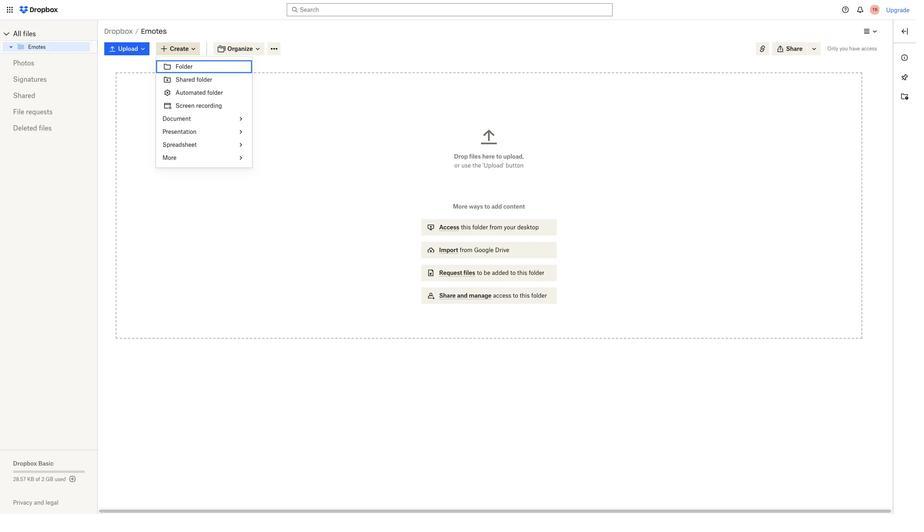 Task type: locate. For each thing, give the bounding box(es) containing it.
and
[[457, 292, 468, 299], [34, 500, 44, 507]]

1 vertical spatial more
[[453, 203, 468, 210]]

1 horizontal spatial more
[[453, 203, 468, 210]]

folder menu item
[[156, 60, 252, 73]]

have
[[849, 46, 860, 52]]

and left manage
[[457, 292, 468, 299]]

manage
[[469, 292, 492, 299]]

1 vertical spatial emotes
[[28, 44, 46, 50]]

kb
[[27, 477, 34, 483]]

global header element
[[0, 0, 916, 20]]

open details pane image
[[900, 26, 910, 36]]

upgrade
[[886, 6, 910, 13]]

file requests
[[13, 108, 53, 116]]

1 vertical spatial dropbox
[[13, 461, 37, 468]]

0 horizontal spatial share
[[439, 292, 456, 299]]

shared down folder
[[176, 76, 195, 83]]

requests
[[26, 108, 53, 116]]

0 vertical spatial this
[[461, 224, 471, 231]]

0 horizontal spatial shared
[[13, 92, 35, 100]]

only you have access
[[827, 46, 877, 52]]

use
[[461, 162, 471, 169]]

files right the all
[[23, 30, 36, 38]]

share down request
[[439, 292, 456, 299]]

share button
[[772, 42, 807, 55]]

this right added
[[517, 270, 527, 277]]

this
[[461, 224, 471, 231], [517, 270, 527, 277], [520, 292, 530, 299]]

emotes down all files
[[28, 44, 46, 50]]

signatures
[[13, 75, 47, 84]]

folder inside shared folder menu item
[[197, 76, 212, 83]]

from right import
[[460, 247, 473, 254]]

files left be
[[464, 270, 475, 277]]

0 vertical spatial from
[[490, 224, 502, 231]]

0 vertical spatial access
[[861, 46, 877, 52]]

0 horizontal spatial emotes
[[28, 44, 46, 50]]

and inside the more ways to add content element
[[457, 292, 468, 299]]

more ways to add content
[[453, 203, 525, 210]]

get more space image
[[67, 475, 77, 485]]

spreadsheet menu item
[[156, 138, 252, 152]]

0 vertical spatial emotes
[[141, 27, 167, 35]]

0 horizontal spatial more
[[163, 154, 176, 161]]

share left "only"
[[786, 45, 803, 52]]

photos
[[13, 59, 34, 67]]

presentation
[[163, 128, 197, 135]]

more menu item
[[156, 152, 252, 165]]

dropbox basic
[[13, 461, 54, 468]]

access for manage
[[493, 292, 511, 299]]

share and manage access to this folder
[[439, 292, 547, 299]]

access
[[439, 224, 459, 231]]

files inside the more ways to add content element
[[464, 270, 475, 277]]

deleted files link
[[13, 120, 85, 136]]

0 vertical spatial more
[[163, 154, 176, 161]]

be
[[484, 270, 490, 277]]

1 vertical spatial access
[[493, 292, 511, 299]]

0 vertical spatial shared
[[176, 76, 195, 83]]

more ways to add content element
[[420, 202, 558, 312]]

privacy
[[13, 500, 32, 507]]

share for share and manage access to this folder
[[439, 292, 456, 299]]

more left ways
[[453, 203, 468, 210]]

0 horizontal spatial dropbox
[[13, 461, 37, 468]]

1 horizontal spatial share
[[786, 45, 803, 52]]

shared for shared
[[13, 92, 35, 100]]

more
[[163, 154, 176, 161], [453, 203, 468, 210]]

0 horizontal spatial from
[[460, 247, 473, 254]]

file requests link
[[13, 104, 85, 120]]

ways
[[469, 203, 483, 210]]

more down "spreadsheet"
[[163, 154, 176, 161]]

and left 'legal'
[[34, 500, 44, 507]]

dropbox left /
[[104, 27, 133, 35]]

/
[[135, 28, 139, 35]]

emotes link
[[17, 42, 90, 52]]

0 horizontal spatial access
[[493, 292, 511, 299]]

1 vertical spatial from
[[460, 247, 473, 254]]

shared link
[[13, 88, 85, 104]]

this right access
[[461, 224, 471, 231]]

1 horizontal spatial dropbox
[[104, 27, 133, 35]]

open activity image
[[900, 92, 910, 102]]

the
[[472, 162, 481, 169]]

added
[[492, 270, 509, 277]]

files
[[23, 30, 36, 38], [39, 124, 52, 132], [469, 153, 481, 160], [464, 270, 475, 277]]

access
[[861, 46, 877, 52], [493, 292, 511, 299]]

dropbox
[[104, 27, 133, 35], [13, 461, 37, 468]]

automated
[[176, 89, 206, 96]]

to inside drop files here to upload, or use the 'upload' button
[[496, 153, 502, 160]]

more inside menu item
[[163, 154, 176, 161]]

this down request files to be added to this folder
[[520, 292, 530, 299]]

presentation menu item
[[156, 125, 252, 138]]

files for all
[[23, 30, 36, 38]]

shared up file
[[13, 92, 35, 100]]

to
[[496, 153, 502, 160], [484, 203, 490, 210], [477, 270, 482, 277], [510, 270, 516, 277], [513, 292, 518, 299]]

all files
[[13, 30, 36, 38]]

desktop
[[517, 224, 539, 231]]

dropbox for dropbox basic
[[13, 461, 37, 468]]

files inside all files link
[[23, 30, 36, 38]]

files inside deleted files link
[[39, 124, 52, 132]]

1 vertical spatial share
[[439, 292, 456, 299]]

document
[[163, 115, 191, 122]]

28.57
[[13, 477, 26, 483]]

1 horizontal spatial shared
[[176, 76, 195, 83]]

share inside button
[[786, 45, 803, 52]]

folder
[[197, 76, 212, 83], [207, 89, 223, 96], [472, 224, 488, 231], [529, 270, 544, 277], [531, 292, 547, 299]]

here
[[482, 153, 495, 160]]

gb
[[46, 477, 53, 483]]

1 horizontal spatial and
[[457, 292, 468, 299]]

0 vertical spatial share
[[786, 45, 803, 52]]

access right manage
[[493, 292, 511, 299]]

shared
[[176, 76, 195, 83], [13, 92, 35, 100]]

file
[[13, 108, 24, 116]]

dropbox up 28.57
[[13, 461, 37, 468]]

to right here
[[496, 153, 502, 160]]

1 horizontal spatial from
[[490, 224, 502, 231]]

photos link
[[13, 55, 85, 71]]

basic
[[38, 461, 54, 468]]

all
[[13, 30, 21, 38]]

files down 'file requests' "link"
[[39, 124, 52, 132]]

0 vertical spatial and
[[457, 292, 468, 299]]

1 vertical spatial and
[[34, 500, 44, 507]]

import
[[439, 247, 458, 254]]

emotes right /
[[141, 27, 167, 35]]

0 vertical spatial dropbox
[[104, 27, 133, 35]]

1 vertical spatial shared
[[13, 92, 35, 100]]

share for share
[[786, 45, 803, 52]]

to down request files to be added to this folder
[[513, 292, 518, 299]]

shared inside menu item
[[176, 76, 195, 83]]

from
[[490, 224, 502, 231], [460, 247, 473, 254]]

spreadsheet
[[163, 141, 197, 148]]

your
[[504, 224, 516, 231]]

share inside the more ways to add content element
[[439, 292, 456, 299]]

dropbox for dropbox / emotes
[[104, 27, 133, 35]]

access inside the more ways to add content element
[[493, 292, 511, 299]]

request
[[439, 270, 462, 277]]

drive
[[495, 247, 509, 254]]

files for request
[[464, 270, 475, 277]]

1 horizontal spatial access
[[861, 46, 877, 52]]

privacy and legal
[[13, 500, 58, 507]]

files inside drop files here to upload, or use the 'upload' button
[[469, 153, 481, 160]]

share
[[786, 45, 803, 52], [439, 292, 456, 299]]

access right the have
[[861, 46, 877, 52]]

from left your
[[490, 224, 502, 231]]

dropbox / emotes
[[104, 27, 167, 35]]

you
[[840, 46, 848, 52]]

0 horizontal spatial and
[[34, 500, 44, 507]]

files up the
[[469, 153, 481, 160]]

emotes
[[141, 27, 167, 35], [28, 44, 46, 50]]

drop files here to upload, or use the 'upload' button
[[454, 153, 524, 169]]



Task type: describe. For each thing, give the bounding box(es) containing it.
screen recording
[[176, 102, 222, 109]]

2 vertical spatial this
[[520, 292, 530, 299]]

recording
[[196, 102, 222, 109]]

import from google drive
[[439, 247, 509, 254]]

dropbox logo - go to the homepage image
[[16, 3, 61, 16]]

deleted
[[13, 124, 37, 132]]

files for drop
[[469, 153, 481, 160]]

add
[[491, 203, 502, 210]]

folder inside automated folder 'menu item'
[[207, 89, 223, 96]]

emotes inside all files "tree"
[[28, 44, 46, 50]]

request files to be added to this folder
[[439, 270, 544, 277]]

deleted files
[[13, 124, 52, 132]]

all files link
[[13, 27, 98, 40]]

only
[[827, 46, 838, 52]]

signatures link
[[13, 71, 85, 88]]

all files tree
[[1, 27, 98, 53]]

access this folder from your desktop
[[439, 224, 539, 231]]

folder
[[176, 63, 193, 70]]

shared folder menu item
[[156, 73, 252, 86]]

button
[[506, 162, 524, 169]]

28.57 kb of 2 gb used
[[13, 477, 66, 483]]

screen recording menu item
[[156, 99, 252, 112]]

upload,
[[503, 153, 524, 160]]

more for more ways to add content
[[453, 203, 468, 210]]

shared folder
[[176, 76, 212, 83]]

google
[[474, 247, 494, 254]]

and for manage
[[457, 292, 468, 299]]

to left add
[[484, 203, 490, 210]]

access for have
[[861, 46, 877, 52]]

to right added
[[510, 270, 516, 277]]

content
[[503, 203, 525, 210]]

privacy and legal link
[[13, 500, 98, 507]]

'upload'
[[483, 162, 504, 169]]

automated folder menu item
[[156, 86, 252, 99]]

screen
[[176, 102, 195, 109]]

and for legal
[[34, 500, 44, 507]]

document menu item
[[156, 112, 252, 125]]

more for more
[[163, 154, 176, 161]]

open pinned items image
[[900, 73, 910, 82]]

of
[[36, 477, 40, 483]]

legal
[[46, 500, 58, 507]]

1 horizontal spatial emotes
[[141, 27, 167, 35]]

shared for shared folder
[[176, 76, 195, 83]]

upgrade link
[[886, 6, 910, 13]]

open information panel image
[[900, 53, 910, 63]]

2
[[41, 477, 44, 483]]

used
[[55, 477, 66, 483]]

files for deleted
[[39, 124, 52, 132]]

or
[[454, 162, 460, 169]]

drop
[[454, 153, 468, 160]]

1 vertical spatial this
[[517, 270, 527, 277]]

to left be
[[477, 270, 482, 277]]

automated folder
[[176, 89, 223, 96]]

dropbox link
[[104, 26, 133, 37]]



Task type: vqa. For each thing, say whether or not it's contained in the screenshot.
convert in the Create automated folder "DIALOG"
no



